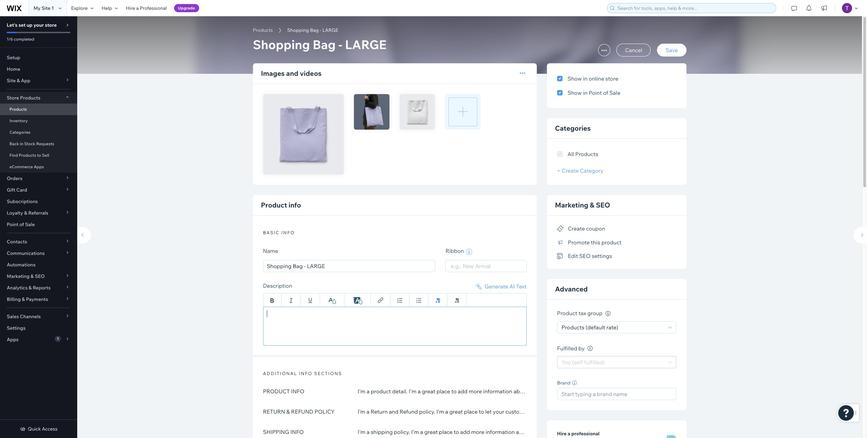 Task type: locate. For each thing, give the bounding box(es) containing it.
2 vertical spatial info
[[299, 371, 313, 376]]

& right return
[[287, 409, 290, 415]]

0 vertical spatial shopping
[[287, 27, 309, 33]]

info for additional
[[299, 371, 313, 376]]

1 vertical spatial info
[[282, 230, 295, 236]]

large
[[323, 27, 339, 33], [345, 37, 387, 52]]

product
[[263, 388, 290, 395]]

professional
[[140, 5, 167, 11]]

0 horizontal spatial large
[[323, 27, 339, 33]]

product tax group
[[558, 310, 604, 317]]

hire for hire a professional
[[558, 431, 567, 437]]

categories
[[556, 124, 591, 133], [9, 130, 31, 135]]

create right + at the top of the page
[[562, 167, 579, 174]]

all
[[568, 151, 575, 158]]

professional
[[572, 431, 600, 437]]

shopping bag - large
[[287, 27, 339, 33], [253, 37, 387, 52]]

let's
[[7, 22, 17, 28]]

you (self fulfilled)
[[562, 359, 605, 366]]

quick access button
[[20, 426, 58, 433]]

1 horizontal spatial products link
[[250, 27, 276, 34]]

0 vertical spatial product
[[261, 201, 287, 210]]

bag
[[310, 27, 319, 33], [313, 37, 336, 52]]

in right back on the left top of page
[[20, 141, 23, 146]]

site inside popup button
[[7, 78, 16, 84]]

basic info
[[263, 230, 295, 236]]

info down return & refund policy
[[291, 429, 304, 436]]

1 vertical spatial in
[[583, 89, 588, 96]]

1 vertical spatial shopping bag - large
[[253, 37, 387, 52]]

0 horizontal spatial hire
[[126, 5, 135, 11]]

quick
[[28, 426, 41, 433]]

show down show in online store
[[568, 89, 582, 96]]

seo up coupon
[[596, 201, 611, 209]]

0 vertical spatial point
[[589, 89, 602, 96]]

1 vertical spatial hire
[[558, 431, 567, 437]]

you
[[562, 359, 571, 366]]

2 vertical spatial in
[[20, 141, 23, 146]]

seo up analytics & reports popup button
[[35, 274, 45, 280]]

products (default rate)
[[562, 324, 619, 331]]

& for the loyalty & referrals dropdown button
[[24, 210, 27, 216]]

apps down find products to sell link
[[34, 164, 44, 169]]

quick access
[[28, 426, 58, 433]]

1 vertical spatial point
[[7, 222, 18, 228]]

categories up all
[[556, 124, 591, 133]]

store right online
[[606, 75, 619, 82]]

show for show in online store
[[568, 75, 582, 82]]

1 horizontal spatial a
[[568, 431, 571, 437]]

0 horizontal spatial -
[[320, 27, 322, 33]]

0 vertical spatial info
[[289, 201, 301, 210]]

in down show in online store
[[583, 89, 588, 96]]

1 horizontal spatial seo
[[580, 253, 591, 260]]

& right loyalty
[[24, 210, 27, 216]]

0 horizontal spatial products link
[[0, 104, 77, 115]]

& inside dropdown button
[[24, 210, 27, 216]]

referrals
[[28, 210, 48, 216]]

of down loyalty & referrals
[[19, 222, 24, 228]]

in for stock
[[20, 141, 23, 146]]

2 vertical spatial seo
[[35, 274, 45, 280]]

+ create category
[[558, 167, 604, 174]]

generate ai text button
[[475, 283, 527, 291]]

1 vertical spatial bag
[[313, 37, 336, 52]]

1 vertical spatial marketing
[[7, 274, 30, 280]]

sale down loyalty & referrals
[[25, 222, 35, 228]]

0 vertical spatial shopping bag - large
[[287, 27, 339, 33]]

1 right my in the left top of the page
[[52, 5, 54, 11]]

0 vertical spatial sale
[[610, 89, 621, 96]]

1 vertical spatial marketing & seo
[[7, 274, 45, 280]]

promote coupon image
[[558, 226, 564, 232]]

info up basic info
[[289, 201, 301, 210]]

marketing & seo up create coupon button
[[556, 201, 611, 209]]

product left tax
[[558, 310, 578, 317]]

upgrade button
[[174, 4, 199, 12]]

0 horizontal spatial a
[[136, 5, 139, 11]]

marketing up analytics
[[7, 274, 30, 280]]

products inside store products popup button
[[20, 95, 40, 101]]

coupon
[[587, 226, 606, 232]]

card
[[16, 187, 27, 193]]

contacts button
[[0, 236, 77, 248]]

0 horizontal spatial of
[[19, 222, 24, 228]]

0 horizontal spatial seo
[[35, 274, 45, 280]]

products link inside shopping bag - large form
[[250, 27, 276, 34]]

apps
[[34, 164, 44, 169], [7, 337, 19, 343]]

categories down inventory
[[9, 130, 31, 135]]

point
[[589, 89, 602, 96], [7, 222, 18, 228]]

in left online
[[583, 75, 588, 82]]

1 vertical spatial show
[[568, 89, 582, 96]]

0 horizontal spatial 1
[[52, 5, 54, 11]]

0 horizontal spatial store
[[45, 22, 57, 28]]

description
[[263, 283, 292, 289]]

generate
[[485, 283, 509, 290]]

& for site & app popup button
[[17, 78, 20, 84]]

0 vertical spatial large
[[323, 27, 339, 33]]

stock
[[24, 141, 35, 146]]

product for product info
[[261, 201, 287, 210]]

store
[[45, 22, 57, 28], [606, 75, 619, 82]]

analytics
[[7, 285, 28, 291]]

1 horizontal spatial apps
[[34, 164, 44, 169]]

0 horizontal spatial apps
[[7, 337, 19, 343]]

1
[[52, 5, 54, 11], [57, 337, 59, 341]]

site right my in the left top of the page
[[42, 5, 50, 11]]

back
[[9, 141, 19, 146]]

promote image
[[558, 240, 564, 246]]

info tooltip image
[[588, 347, 593, 352]]

online
[[589, 75, 605, 82]]

1 show from the top
[[568, 75, 582, 82]]

1 vertical spatial large
[[345, 37, 387, 52]]

sale
[[610, 89, 621, 96], [25, 222, 35, 228]]

marketing & seo inside shopping bag - large form
[[556, 201, 611, 209]]

0 vertical spatial in
[[583, 75, 588, 82]]

1 vertical spatial -
[[339, 37, 343, 52]]

images and videos
[[261, 69, 322, 78]]

promote this product button
[[558, 238, 622, 247]]

1 vertical spatial sale
[[25, 222, 35, 228]]

1 vertical spatial create
[[568, 226, 585, 232]]

a inside hire a professional link
[[136, 5, 139, 11]]

up
[[27, 22, 32, 28]]

save button
[[658, 44, 687, 57]]

1 horizontal spatial point
[[589, 89, 602, 96]]

products
[[253, 27, 273, 33], [20, 95, 40, 101], [9, 107, 27, 112], [576, 151, 599, 158], [19, 153, 36, 158], [562, 324, 585, 331]]

& left reports
[[29, 285, 32, 291]]

categories inside shopping bag - large form
[[556, 124, 591, 133]]

0 vertical spatial info
[[291, 388, 305, 395]]

products link
[[250, 27, 276, 34], [0, 104, 77, 115]]

0 vertical spatial apps
[[34, 164, 44, 169]]

help button
[[98, 0, 122, 16]]

seo right the edit
[[580, 253, 591, 260]]

show left online
[[568, 75, 582, 82]]

0 vertical spatial marketing & seo
[[556, 201, 611, 209]]

point down loyalty
[[7, 222, 18, 228]]

info left sections at the bottom left of page
[[299, 371, 313, 376]]

ribbon
[[446, 248, 465, 255]]

1 horizontal spatial marketing & seo
[[556, 201, 611, 209]]

find
[[9, 153, 18, 158]]

0 vertical spatial 1
[[52, 5, 54, 11]]

in for online
[[583, 75, 588, 82]]

1 horizontal spatial site
[[42, 5, 50, 11]]

hire a professional
[[126, 5, 167, 11]]

marketing & seo
[[556, 201, 611, 209], [7, 274, 45, 280]]

& right billing
[[22, 297, 25, 303]]

& up analytics & reports
[[31, 274, 34, 280]]

store right your
[[45, 22, 57, 28]]

categories inside 'sidebar' element
[[9, 130, 31, 135]]

1 horizontal spatial categories
[[556, 124, 591, 133]]

0 vertical spatial marketing
[[556, 201, 589, 209]]

find products to sell link
[[0, 150, 77, 161]]

of down online
[[604, 89, 609, 96]]

fulfilled
[[558, 345, 578, 352]]

0 vertical spatial seo
[[596, 201, 611, 209]]

in inside 'sidebar' element
[[20, 141, 23, 146]]

0 horizontal spatial marketing
[[7, 274, 30, 280]]

0 vertical spatial products link
[[250, 27, 276, 34]]

0 vertical spatial store
[[45, 22, 57, 28]]

info right basic on the bottom of page
[[282, 230, 295, 236]]

1 vertical spatial info
[[291, 429, 304, 436]]

in
[[583, 75, 588, 82], [583, 89, 588, 96], [20, 141, 23, 146]]

marketing up create coupon button
[[556, 201, 589, 209]]

info for product
[[289, 201, 301, 210]]

back in stock requests
[[9, 141, 54, 146]]

additional info sections
[[263, 371, 342, 376]]

0 vertical spatial show
[[568, 75, 582, 82]]

0 vertical spatial site
[[42, 5, 50, 11]]

point down online
[[589, 89, 602, 96]]

1 vertical spatial store
[[606, 75, 619, 82]]

1 vertical spatial 1
[[57, 337, 59, 341]]

sales channels button
[[0, 311, 77, 323]]

0 horizontal spatial categories
[[9, 130, 31, 135]]

info for shipping info
[[291, 429, 304, 436]]

1 vertical spatial product
[[558, 310, 578, 317]]

communications
[[7, 250, 45, 257]]

additional
[[263, 371, 298, 376]]

marketing & seo up analytics & reports
[[7, 274, 45, 280]]

basic
[[263, 230, 280, 236]]

0 horizontal spatial marketing & seo
[[7, 274, 45, 280]]

hire left professional
[[558, 431, 567, 437]]

1 horizontal spatial store
[[606, 75, 619, 82]]

+
[[558, 167, 561, 174]]

create up promote
[[568, 226, 585, 232]]

0 horizontal spatial sale
[[25, 222, 35, 228]]

1 horizontal spatial of
[[604, 89, 609, 96]]

& up coupon
[[590, 201, 595, 209]]

show in online store
[[568, 75, 619, 82]]

1 vertical spatial shopping
[[253, 37, 310, 52]]

site down home
[[7, 78, 16, 84]]

1 horizontal spatial 1
[[57, 337, 59, 341]]

explore
[[71, 5, 88, 11]]

save
[[666, 47, 678, 54]]

a
[[136, 5, 139, 11], [568, 431, 571, 437]]

marketing
[[556, 201, 589, 209], [7, 274, 30, 280]]

1 down settings link
[[57, 337, 59, 341]]

1 horizontal spatial marketing
[[556, 201, 589, 209]]

apps down settings
[[7, 337, 19, 343]]

0 horizontal spatial product
[[261, 201, 287, 210]]

Select box search field
[[451, 260, 522, 272]]

create coupon button
[[558, 224, 606, 234]]

of inside shopping bag - large form
[[604, 89, 609, 96]]

a inside shopping bag - large form
[[568, 431, 571, 437]]

1 vertical spatial site
[[7, 78, 16, 84]]

1 horizontal spatial product
[[558, 310, 578, 317]]

info tooltip image
[[606, 311, 611, 317]]

shipping info
[[263, 429, 304, 436]]

hire inside hire a professional link
[[126, 5, 135, 11]]

home link
[[0, 63, 77, 75]]

marketing & seo inside popup button
[[7, 274, 45, 280]]

0 vertical spatial a
[[136, 5, 139, 11]]

1 horizontal spatial -
[[339, 37, 343, 52]]

info down additional info sections
[[291, 388, 305, 395]]

2 show from the top
[[568, 89, 582, 96]]

1 vertical spatial seo
[[580, 253, 591, 260]]

0 vertical spatial hire
[[126, 5, 135, 11]]

0 vertical spatial of
[[604, 89, 609, 96]]

of
[[604, 89, 609, 96], [19, 222, 24, 228]]

1 inside 'sidebar' element
[[57, 337, 59, 341]]

hire inside shopping bag - large form
[[558, 431, 567, 437]]

setup link
[[0, 52, 77, 63]]

site & app
[[7, 78, 30, 84]]

1 vertical spatial of
[[19, 222, 24, 228]]

1 horizontal spatial sale
[[610, 89, 621, 96]]

hire a professional link
[[122, 0, 171, 16]]

sale down show in online store
[[610, 89, 621, 96]]

sales channels
[[7, 314, 41, 320]]

store inside 'sidebar' element
[[45, 22, 57, 28]]

upgrade
[[178, 5, 195, 11]]

shipping
[[263, 429, 289, 436]]

hire right help button
[[126, 5, 135, 11]]

info for basic
[[282, 230, 295, 236]]

0 horizontal spatial point
[[7, 222, 18, 228]]

0 horizontal spatial site
[[7, 78, 16, 84]]

marketing inside shopping bag - large form
[[556, 201, 589, 209]]

& for billing & payments popup button
[[22, 297, 25, 303]]

1 vertical spatial a
[[568, 431, 571, 437]]

product up basic on the bottom of page
[[261, 201, 287, 210]]

create
[[562, 167, 579, 174], [568, 226, 585, 232]]

shopping bag - large form
[[74, 16, 868, 439]]

edit
[[568, 253, 578, 260]]

& left app
[[17, 78, 20, 84]]

2 horizontal spatial seo
[[596, 201, 611, 209]]

my site 1
[[34, 5, 54, 11]]

hire a professional
[[558, 431, 600, 437]]

1 horizontal spatial hire
[[558, 431, 567, 437]]



Task type: vqa. For each thing, say whether or not it's contained in the screenshot.
create to the top
yes



Task type: describe. For each thing, give the bounding box(es) containing it.
policy
[[315, 409, 335, 415]]

0 vertical spatial create
[[562, 167, 579, 174]]

false text field
[[263, 307, 527, 346]]

app
[[21, 78, 30, 84]]

Search for tools, apps, help & more... field
[[616, 3, 775, 13]]

in for point
[[583, 89, 588, 96]]

1 horizontal spatial large
[[345, 37, 387, 52]]

cancel
[[626, 47, 643, 54]]

info for product info
[[291, 388, 305, 395]]

home
[[7, 66, 20, 72]]

ecommerce apps link
[[0, 161, 77, 173]]

orders
[[7, 176, 22, 182]]

subscriptions
[[7, 199, 38, 205]]

point inside 'sidebar' element
[[7, 222, 18, 228]]

automations link
[[0, 259, 77, 271]]

rate)
[[607, 324, 619, 331]]

sales
[[7, 314, 19, 320]]

create inside create coupon button
[[568, 226, 585, 232]]

gift
[[7, 187, 15, 193]]

a for professional
[[568, 431, 571, 437]]

loyalty & referrals
[[7, 210, 48, 216]]

show in point of sale
[[568, 89, 621, 96]]

let's set up your store
[[7, 22, 57, 28]]

show for show in point of sale
[[568, 89, 582, 96]]

loyalty
[[7, 210, 23, 216]]

name
[[263, 248, 278, 255]]

seo inside marketing & seo popup button
[[35, 274, 45, 280]]

1 vertical spatial products link
[[0, 104, 77, 115]]

seo settings image
[[558, 254, 564, 260]]

requests
[[36, 141, 54, 146]]

Add a product name text field
[[263, 260, 436, 272]]

1/6 completed
[[7, 37, 34, 42]]

billing & payments
[[7, 297, 48, 303]]

a for professional
[[136, 5, 139, 11]]

contacts
[[7, 239, 27, 245]]

my
[[34, 5, 41, 11]]

1 vertical spatial apps
[[7, 337, 19, 343]]

help
[[102, 5, 112, 11]]

sidebar element
[[0, 16, 77, 439]]

0 vertical spatial bag
[[310, 27, 319, 33]]

refund
[[291, 409, 314, 415]]

product
[[602, 239, 622, 246]]

store
[[7, 95, 19, 101]]

by
[[579, 345, 585, 352]]

product info
[[261, 201, 301, 210]]

sell
[[42, 153, 49, 158]]

ai
[[510, 283, 515, 290]]

fulfilled)
[[585, 359, 605, 366]]

(self
[[573, 359, 583, 366]]

settings
[[592, 253, 613, 260]]

settings link
[[0, 323, 77, 334]]

fulfilled by
[[558, 345, 585, 352]]

generate ai text
[[485, 283, 527, 290]]

brand
[[558, 380, 571, 387]]

site & app button
[[0, 75, 77, 86]]

return
[[263, 409, 285, 415]]

loyalty & referrals button
[[0, 207, 77, 219]]

access
[[42, 426, 58, 433]]

analytics & reports button
[[0, 282, 77, 294]]

store inside shopping bag - large form
[[606, 75, 619, 82]]

ecommerce apps
[[9, 164, 44, 169]]

payments
[[26, 297, 48, 303]]

gift card
[[7, 187, 27, 193]]

subscriptions link
[[0, 196, 77, 207]]

ecommerce
[[9, 164, 33, 169]]

inventory link
[[0, 115, 77, 127]]

set
[[19, 22, 26, 28]]

& for analytics & reports popup button
[[29, 285, 32, 291]]

sale inside 'sidebar' element
[[25, 222, 35, 228]]

store products
[[7, 95, 40, 101]]

completed
[[14, 37, 34, 42]]

point inside shopping bag - large form
[[589, 89, 602, 96]]

marketing & seo button
[[0, 271, 77, 282]]

cancel button
[[617, 44, 651, 57]]

sections
[[314, 371, 342, 376]]

seo inside 'edit seo settings' button
[[580, 253, 591, 260]]

(default
[[586, 324, 606, 331]]

promote this product
[[568, 239, 622, 246]]

all products
[[568, 151, 599, 158]]

group
[[588, 310, 603, 317]]

point of sale link
[[0, 219, 77, 230]]

& for marketing & seo popup button
[[31, 274, 34, 280]]

store products button
[[0, 92, 77, 104]]

edit seo settings button
[[558, 251, 613, 261]]

images
[[261, 69, 285, 78]]

category
[[580, 167, 604, 174]]

of inside 'sidebar' element
[[19, 222, 24, 228]]

and
[[286, 69, 299, 78]]

edit seo settings
[[568, 253, 613, 260]]

1/6
[[7, 37, 13, 42]]

products inside find products to sell link
[[19, 153, 36, 158]]

product for product tax group
[[558, 310, 578, 317]]

product info
[[263, 388, 305, 395]]

return & refund policy
[[263, 409, 335, 415]]

create coupon
[[568, 226, 606, 232]]

marketing inside popup button
[[7, 274, 30, 280]]

promote
[[568, 239, 590, 246]]

0 vertical spatial -
[[320, 27, 322, 33]]

sale inside shopping bag - large form
[[610, 89, 621, 96]]

find products to sell
[[9, 153, 49, 158]]

Start typing a brand name field
[[560, 389, 674, 400]]

point of sale
[[7, 222, 35, 228]]

settings
[[7, 325, 26, 332]]

back in stock requests link
[[0, 138, 77, 150]]

hire for hire a professional
[[126, 5, 135, 11]]

billing
[[7, 297, 21, 303]]



